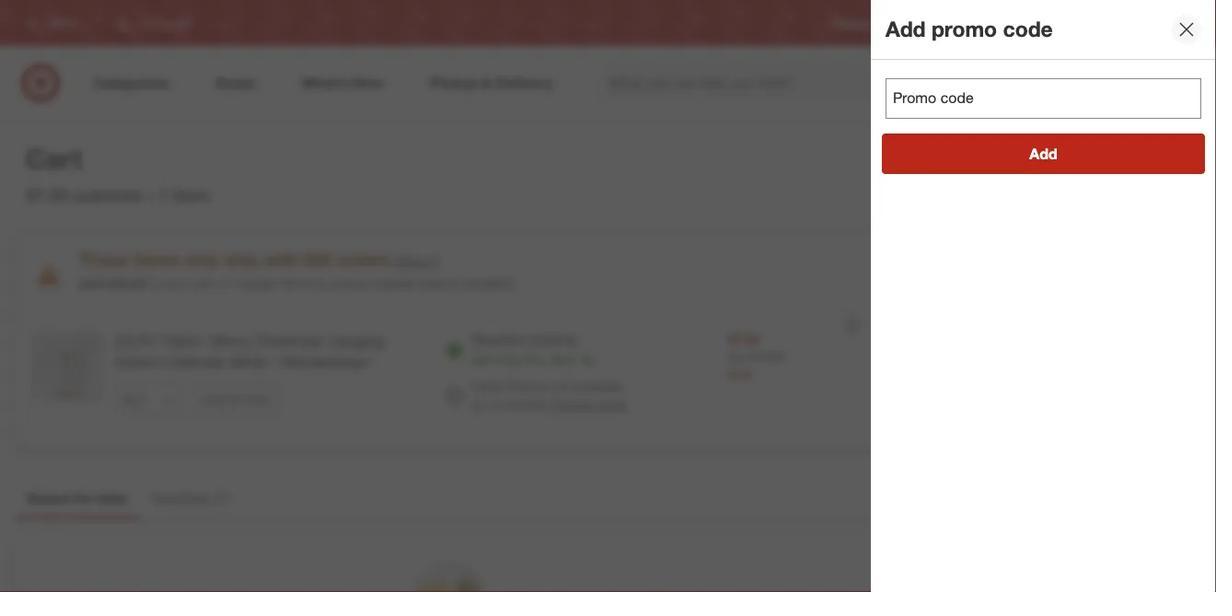 Task type: describe. For each thing, give the bounding box(es) containing it.
sunset
[[505, 397, 546, 413]]

'merry
[[207, 332, 250, 350]]

0 vertical spatial 1
[[158, 184, 168, 206]]

(why?) button
[[394, 249, 440, 274]]

only
[[184, 249, 219, 270]]

find stores
[[1150, 16, 1206, 30]]

get free shipping on hundreds of thousands of items* with target redcard. apply now for a credit or debit redcard. *some restrictions apply. image
[[913, 493, 1217, 592]]

weekly ad
[[903, 16, 955, 30]]

available
[[573, 379, 623, 395]]

nov
[[552, 352, 575, 368]]

)
[[227, 489, 230, 507]]

add promo code dialog
[[871, 0, 1217, 592]]

add for add
[[1030, 145, 1058, 163]]

order pickup not available at la sunset change store
[[471, 379, 627, 413]]

change store button
[[549, 396, 627, 414]]

23.25"
[[115, 332, 158, 350]]

search
[[971, 76, 1015, 94]]

subtotal
[[73, 184, 142, 206]]

at
[[471, 397, 482, 413]]

23.25" fabric 'merry christmas' hanging advent calendar white - wondershop™
[[115, 332, 384, 371]]

add inside these items only ship with $35 orders (why?) add $28.00 to your cart or change items to pickup instead (where available).
[[78, 276, 103, 292]]

sale
[[728, 366, 753, 382]]

save for later button
[[194, 384, 276, 413]]

add promo code
[[886, 16, 1054, 42]]

change
[[234, 276, 277, 292]]

1 vertical spatial 1
[[218, 489, 227, 507]]

not available radio
[[445, 387, 464, 405]]

(why?)
[[394, 252, 440, 270]]

with
[[264, 249, 299, 270]]

16
[[578, 352, 593, 368]]

stores
[[1174, 16, 1206, 30]]

1 to from the left
[[148, 276, 160, 292]]

cart
[[192, 276, 215, 292]]

calendar
[[166, 353, 225, 371]]

redcard link
[[985, 15, 1029, 31]]

christmas'
[[254, 332, 325, 350]]

saved for later link
[[16, 481, 140, 519]]

shipping
[[527, 332, 577, 348]]

thu,
[[524, 352, 548, 368]]

item
[[173, 184, 209, 206]]

find
[[1150, 16, 1171, 30]]

advent
[[115, 353, 162, 371]]

summary
[[991, 149, 1085, 175]]

weekly
[[903, 16, 939, 30]]

$7.00 for $7.00 reg $10.00 sale
[[728, 332, 759, 348]]

these items only ship with $35 orders (why?) add $28.00 to your cart or change items to pickup instead (where available).
[[78, 249, 518, 292]]

get
[[471, 352, 492, 368]]

23.25" fabric 'merry christmas' hanging advent calendar white - wondershop™ link
[[115, 331, 416, 373]]

store
[[598, 397, 627, 413]]

favorites ( 1 )
[[151, 489, 230, 507]]

registry
[[833, 16, 874, 30]]

save for later
[[203, 392, 268, 406]]

none text field inside add promo code dialog
[[886, 78, 1202, 119]]



Task type: vqa. For each thing, say whether or not it's contained in the screenshot.
the top 3
no



Task type: locate. For each thing, give the bounding box(es) containing it.
for for saved
[[74, 489, 93, 507]]

order
[[927, 149, 985, 175], [471, 379, 504, 395]]

0 vertical spatial $7.00
[[26, 184, 68, 206]]

wondershop™
[[281, 353, 373, 371]]

order left summary
[[927, 149, 985, 175]]

later right saved
[[97, 489, 129, 507]]

later for saved for later
[[97, 489, 129, 507]]

0 horizontal spatial later
[[97, 489, 129, 507]]

la
[[486, 397, 502, 413]]

2 horizontal spatial add
[[1030, 145, 1058, 163]]

1 item
[[158, 184, 209, 206]]

1 vertical spatial order
[[471, 379, 504, 395]]

What can we help you find? suggestions appear below search field
[[598, 63, 984, 103]]

0 vertical spatial order
[[927, 149, 985, 175]]

$7.00 up reg
[[728, 332, 759, 348]]

add inside button
[[1030, 145, 1058, 163]]

2 vertical spatial add
[[78, 276, 103, 292]]

cart
[[26, 142, 82, 175]]

not
[[551, 379, 569, 395]]

-
[[271, 353, 277, 371]]

pickup
[[508, 379, 547, 395]]

1 right favorites in the left of the page
[[218, 489, 227, 507]]

1
[[158, 184, 168, 206], [218, 489, 227, 507]]

pickup
[[330, 276, 369, 292]]

weekly ad link
[[903, 15, 955, 31]]

change
[[549, 397, 594, 413]]

1 horizontal spatial to
[[315, 276, 327, 292]]

1 vertical spatial later
[[97, 489, 129, 507]]

for
[[230, 392, 243, 406], [74, 489, 93, 507]]

favorites
[[151, 489, 210, 507]]

0 horizontal spatial items
[[134, 249, 180, 270]]

$28.00
[[106, 276, 145, 292]]

1 horizontal spatial items
[[280, 276, 312, 292]]

saved
[[27, 489, 69, 507]]

$7.00 reg $10.00 sale
[[728, 332, 784, 382]]

standard
[[471, 332, 524, 348]]

instead
[[372, 276, 415, 292]]

orders
[[337, 249, 391, 270]]

0 horizontal spatial to
[[148, 276, 160, 292]]

1 left the item
[[158, 184, 168, 206]]

standard shipping get it by thu, nov 16
[[471, 332, 593, 368]]

save
[[203, 392, 227, 406]]

order inside the order pickup not available at la sunset change store
[[471, 379, 504, 395]]

None text field
[[886, 78, 1202, 119]]

order up la at the bottom left of the page
[[471, 379, 504, 395]]

None radio
[[445, 341, 464, 360]]

0 horizontal spatial 1
[[158, 184, 168, 206]]

$7.00
[[26, 184, 68, 206], [728, 332, 759, 348]]

later
[[246, 392, 268, 406], [97, 489, 129, 507]]

0 vertical spatial add
[[886, 16, 926, 42]]

for right saved
[[74, 489, 93, 507]]

for for save
[[230, 392, 243, 406]]

0 horizontal spatial add
[[78, 276, 103, 292]]

order for order pickup not available at la sunset change store
[[471, 379, 504, 395]]

later inside button
[[246, 392, 268, 406]]

to left your
[[148, 276, 160, 292]]

hanging
[[329, 332, 384, 350]]

(where
[[418, 276, 457, 292]]

0 horizontal spatial for
[[74, 489, 93, 507]]

reg
[[728, 350, 748, 364]]

0 vertical spatial items
[[134, 249, 180, 270]]

0 horizontal spatial order
[[471, 379, 504, 395]]

saved for later
[[27, 489, 129, 507]]

1 horizontal spatial later
[[246, 392, 268, 406]]

$35
[[304, 249, 332, 270]]

order for order summary
[[927, 149, 985, 175]]

0 vertical spatial later
[[246, 392, 268, 406]]

registry link
[[833, 15, 874, 31]]

1 horizontal spatial for
[[230, 392, 243, 406]]

white
[[229, 353, 267, 371]]

search button
[[971, 63, 1015, 107]]

redcard
[[985, 16, 1029, 30]]

0 vertical spatial for
[[230, 392, 243, 406]]

for inside button
[[230, 392, 243, 406]]

$7.00 down cart
[[26, 184, 68, 206]]

promo
[[932, 16, 998, 42]]

fabric
[[162, 332, 203, 350]]

(
[[214, 489, 218, 507]]

add for add promo code
[[886, 16, 926, 42]]

1 vertical spatial $7.00
[[728, 332, 759, 348]]

1 vertical spatial items
[[280, 276, 312, 292]]

your
[[163, 276, 189, 292]]

later down white
[[246, 392, 268, 406]]

or
[[219, 276, 230, 292]]

$7.00 subtotal
[[26, 184, 142, 206]]

items up your
[[134, 249, 180, 270]]

1 horizontal spatial 1
[[218, 489, 227, 507]]

$7.00 for $7.00 subtotal
[[26, 184, 68, 206]]

none radio inside cart item ready to fulfill group
[[445, 341, 464, 360]]

code
[[1004, 16, 1054, 42]]

1 horizontal spatial $7.00
[[728, 332, 759, 348]]

23.25&#34; fabric &#39;merry christmas&#39; hanging advent calendar white - wondershop&#8482; image
[[30, 331, 104, 404]]

ad
[[942, 16, 955, 30]]

0 horizontal spatial $7.00
[[26, 184, 68, 206]]

1 vertical spatial for
[[74, 489, 93, 507]]

order summary
[[927, 149, 1085, 175]]

$10.00
[[751, 350, 784, 364]]

1 vertical spatial add
[[1030, 145, 1058, 163]]

add
[[886, 16, 926, 42], [1030, 145, 1058, 163], [78, 276, 103, 292]]

these
[[78, 249, 129, 270]]

2 to from the left
[[315, 276, 327, 292]]

later for save for later
[[246, 392, 268, 406]]

by
[[506, 352, 520, 368]]

it
[[496, 352, 503, 368]]

available).
[[461, 276, 518, 292]]

ship
[[224, 249, 259, 270]]

to
[[148, 276, 160, 292], [315, 276, 327, 292]]

items
[[134, 249, 180, 270], [280, 276, 312, 292]]

for right save
[[230, 392, 243, 406]]

to down $35
[[315, 276, 327, 292]]

find stores link
[[1150, 15, 1206, 31]]

cart item ready to fulfill group
[[16, 309, 882, 447]]

1 horizontal spatial add
[[886, 16, 926, 42]]

$7.00 inside $7.00 reg $10.00 sale
[[728, 332, 759, 348]]

items down the with
[[280, 276, 312, 292]]

add button
[[882, 134, 1206, 174]]

1 horizontal spatial order
[[927, 149, 985, 175]]



